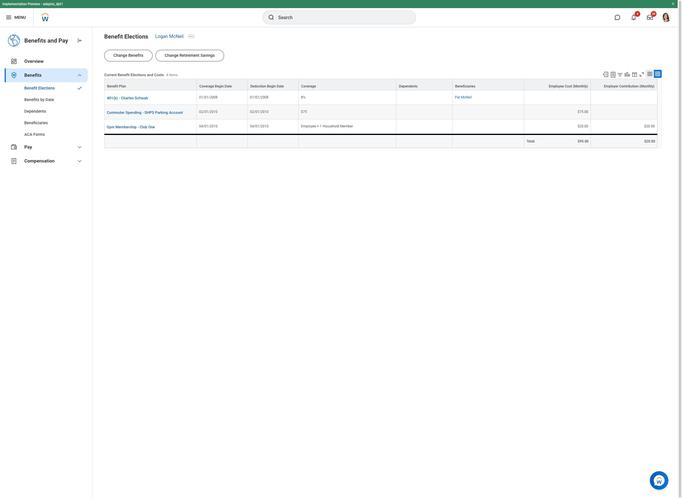 Task type: locate. For each thing, give the bounding box(es) containing it.
chevron down small image up the 'check' image
[[76, 72, 83, 79]]

1 chevron down small image from the top
[[76, 72, 83, 79]]

task pay image
[[10, 144, 17, 151]]

click to view/edit grid preferences image
[[632, 71, 638, 78]]

row
[[104, 79, 658, 90], [104, 90, 658, 105], [104, 105, 658, 119], [104, 119, 658, 134], [104, 134, 658, 148]]

profile logan mcneil image
[[662, 13, 671, 23]]

2 chevron down small image from the top
[[76, 158, 83, 165]]

export to worksheets image
[[610, 71, 617, 78]]

inbox large image
[[647, 14, 653, 20]]

select to filter grid data image
[[617, 72, 624, 78]]

0 vertical spatial chevron down small image
[[76, 72, 83, 79]]

2 row from the top
[[104, 90, 658, 105]]

4 row from the top
[[104, 119, 658, 134]]

cell
[[397, 90, 453, 105], [525, 90, 591, 105], [591, 90, 658, 105], [397, 105, 453, 119], [453, 105, 525, 119], [591, 105, 658, 119], [397, 119, 453, 134], [453, 119, 525, 134], [104, 134, 197, 148], [197, 134, 248, 148], [248, 134, 299, 148], [299, 134, 397, 148], [397, 134, 453, 148], [453, 134, 525, 148]]

chevron down small image
[[76, 72, 83, 79], [76, 158, 83, 165]]

5 row from the top
[[104, 134, 658, 148]]

banner
[[0, 0, 678, 27]]

1 vertical spatial chevron down small image
[[76, 158, 83, 165]]

benefits image
[[10, 72, 17, 79]]

close environment banner image
[[672, 2, 675, 6]]

chevron down small image down chevron down small icon
[[76, 158, 83, 165]]

toolbar
[[600, 70, 662, 79]]

export to excel image
[[603, 71, 609, 78]]



Task type: vqa. For each thing, say whether or not it's contained in the screenshot.
Employee on the left top of page
no



Task type: describe. For each thing, give the bounding box(es) containing it.
chevron down small image for document alt icon
[[76, 158, 83, 165]]

fullscreen image
[[639, 71, 645, 78]]

notifications large image
[[631, 14, 637, 20]]

benefits and pay element
[[24, 36, 72, 45]]

3 row from the top
[[104, 105, 658, 119]]

expand table image
[[655, 71, 661, 77]]

Search Workday  search field
[[278, 11, 404, 24]]

check image
[[76, 85, 83, 91]]

chevron down small image
[[76, 144, 83, 151]]

table image
[[647, 71, 653, 77]]

dashboard image
[[10, 58, 17, 65]]

search image
[[268, 14, 275, 21]]

navigation pane region
[[0, 27, 93, 499]]

justify image
[[5, 14, 12, 21]]

1 row from the top
[[104, 79, 658, 90]]

transformation import image
[[76, 37, 83, 44]]

expand/collapse chart image
[[625, 71, 631, 78]]

document alt image
[[10, 158, 17, 165]]

chevron down small image for benefits icon
[[76, 72, 83, 79]]



